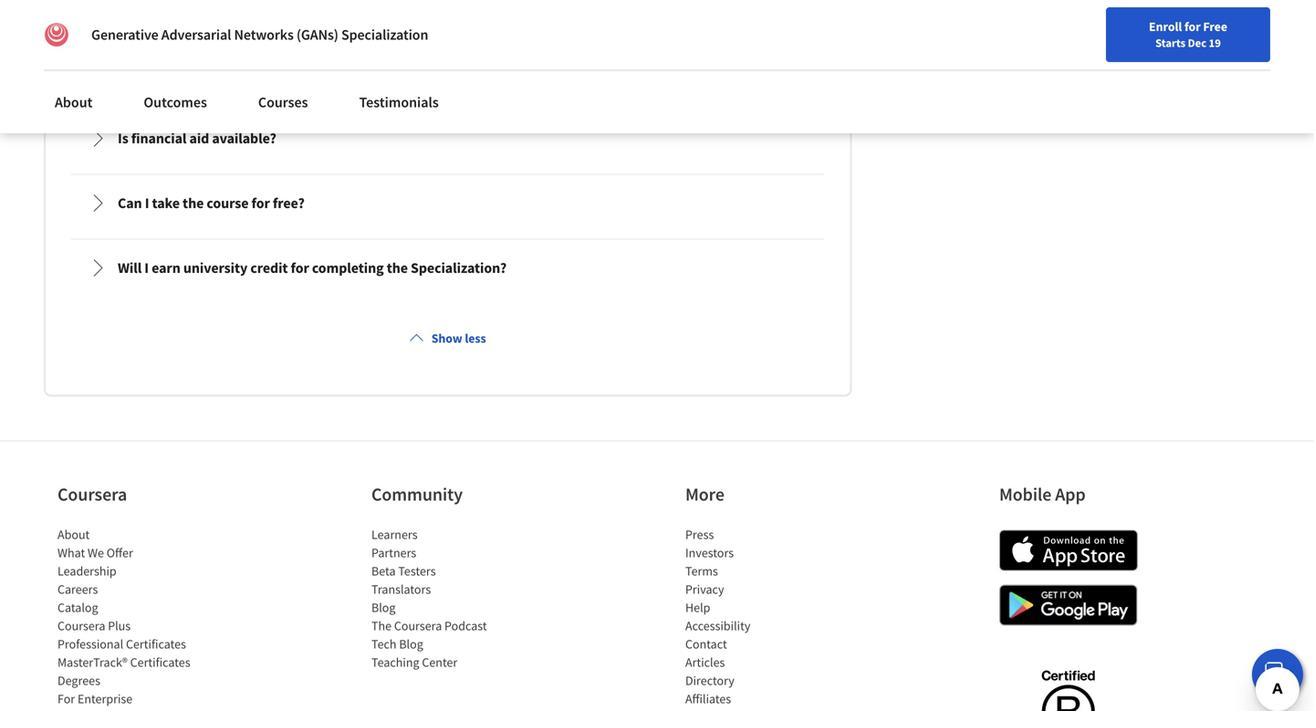 Task type: vqa. For each thing, say whether or not it's contained in the screenshot.
About link
yes



Task type: locate. For each thing, give the bounding box(es) containing it.
take
[[152, 194, 180, 212]]

2 i from the top
[[144, 259, 149, 277]]

courses link
[[247, 82, 319, 122]]

1 vertical spatial i
[[144, 259, 149, 277]]

affiliates
[[686, 691, 731, 707]]

coursera
[[58, 483, 127, 506], [58, 618, 105, 634], [394, 618, 442, 634]]

coursera inside about what we offer leadership careers catalog coursera plus professional certificates mastertrack® certificates degrees for enterprise
[[58, 618, 105, 634]]

chat with us image
[[1263, 660, 1293, 689]]

0 horizontal spatial list
[[58, 525, 213, 711]]

terms link
[[686, 563, 718, 579]]

is
[[118, 129, 128, 147]]

get it on google play image
[[1000, 585, 1138, 626]]

about link down deeplearning.ai icon
[[44, 82, 104, 122]]

opens in a new tab image
[[548, 67, 563, 82]]

outcomes link
[[133, 82, 218, 122]]

2 vertical spatial for
[[291, 259, 309, 277]]

accessibility link
[[686, 618, 751, 634]]

coursera plus link
[[58, 618, 131, 634]]

list for community
[[372, 525, 527, 671]]

1 vertical spatial the
[[387, 259, 408, 277]]

certificates down professional certificates link
[[130, 654, 190, 670]]

translators
[[372, 581, 431, 597]]

list for coursera
[[58, 525, 213, 711]]

deeplearning.ai image
[[44, 22, 69, 47]]

1 horizontal spatial list
[[372, 525, 527, 671]]

show less
[[432, 330, 486, 346]]

generative
[[91, 26, 159, 44]]

starts
[[1156, 36, 1186, 50]]

0 vertical spatial i
[[145, 194, 149, 212]]

for
[[58, 691, 75, 707]]

can i take the course for free?
[[118, 194, 305, 212]]

degrees link
[[58, 672, 100, 689]]

earn
[[152, 259, 181, 277]]

2 list from the left
[[372, 525, 527, 671]]

0 vertical spatial about link
[[44, 82, 104, 122]]

i for will
[[144, 259, 149, 277]]

0 horizontal spatial for
[[252, 194, 270, 212]]

blog
[[372, 599, 396, 616], [399, 636, 423, 652]]

i right can
[[145, 194, 149, 212]]

0 horizontal spatial the
[[183, 194, 204, 212]]

coursera inside learners partners beta testers translators blog the coursera podcast tech blog teaching center
[[394, 618, 442, 634]]

blog up teaching center link
[[399, 636, 423, 652]]

the right take
[[183, 194, 204, 212]]

coursera for about what we offer leadership careers catalog coursera plus professional certificates mastertrack® certificates degrees for enterprise
[[58, 618, 105, 634]]

careers
[[58, 581, 98, 597]]

1 vertical spatial about link
[[58, 526, 90, 543]]

the inside the "will i earn university credit for completing the specialization?" dropdown button
[[387, 259, 408, 277]]

certificates
[[126, 636, 186, 652], [130, 654, 190, 670]]

leadership
[[58, 563, 117, 579]]

articles link
[[686, 654, 725, 670]]

coursera up what we offer link
[[58, 483, 127, 506]]

menu item
[[984, 18, 1101, 78]]

for inside can i take the course for free? dropdown button
[[252, 194, 270, 212]]

credit
[[250, 259, 288, 277]]

coursera for learners partners beta testers translators blog the coursera podcast tech blog teaching center
[[394, 618, 442, 634]]

university
[[183, 259, 248, 277]]

about for about what we offer leadership careers catalog coursera plus professional certificates mastertrack® certificates degrees for enterprise
[[58, 526, 90, 543]]

beta
[[372, 563, 396, 579]]

learners link
[[372, 526, 418, 543]]

about
[[55, 93, 93, 111], [58, 526, 90, 543]]

1 vertical spatial about
[[58, 526, 90, 543]]

center
[[422, 654, 458, 670]]

about link up the what
[[58, 526, 90, 543]]

blog up the
[[372, 599, 396, 616]]

1 vertical spatial certificates
[[130, 654, 190, 670]]

free?
[[273, 194, 305, 212]]

catalog
[[58, 599, 98, 616]]

for up dec on the top
[[1185, 18, 1201, 35]]

investors
[[686, 544, 734, 561]]

list containing learners
[[372, 525, 527, 671]]

1 i from the top
[[145, 194, 149, 212]]

0 vertical spatial the
[[183, 194, 204, 212]]

coursera up tech blog link
[[394, 618, 442, 634]]

course
[[207, 194, 249, 212]]

for
[[1185, 18, 1201, 35], [252, 194, 270, 212], [291, 259, 309, 277]]

the
[[183, 194, 204, 212], [387, 259, 408, 277]]

contact link
[[686, 636, 727, 652]]

offer
[[107, 544, 133, 561]]

for for completing
[[291, 259, 309, 277]]

list for more
[[686, 525, 841, 711]]

can i take the course for free? button
[[74, 177, 822, 229]]

for inside the "will i earn university credit for completing the specialization?" dropdown button
[[291, 259, 309, 277]]

learners partners beta testers translators blog the coursera podcast tech blog teaching center
[[372, 526, 487, 670]]

i
[[145, 194, 149, 212], [144, 259, 149, 277]]

1 horizontal spatial blog
[[399, 636, 423, 652]]

1 vertical spatial for
[[252, 194, 270, 212]]

1 horizontal spatial the
[[387, 259, 408, 277]]

for right credit
[[291, 259, 309, 277]]

certificates up mastertrack® certificates link
[[126, 636, 186, 652]]

i right will
[[144, 259, 149, 277]]

free
[[1204, 18, 1228, 35]]

list
[[58, 525, 213, 711], [372, 525, 527, 671], [686, 525, 841, 711]]

2 horizontal spatial list
[[686, 525, 841, 711]]

the right completing
[[387, 259, 408, 277]]

list containing press
[[686, 525, 841, 711]]

mastertrack® certificates link
[[58, 654, 190, 670]]

about down deeplearning.ai icon
[[55, 93, 93, 111]]

enroll
[[1149, 18, 1182, 35]]

i for can
[[145, 194, 149, 212]]

podcast
[[445, 618, 487, 634]]

list containing about
[[58, 525, 213, 711]]

enterprise
[[78, 691, 133, 707]]

1 vertical spatial blog
[[399, 636, 423, 652]]

testimonials link
[[348, 82, 450, 122]]

about up the what
[[58, 526, 90, 543]]

coursera down catalog link
[[58, 618, 105, 634]]

for enterprise link
[[58, 691, 133, 707]]

None search field
[[260, 11, 561, 48]]

press link
[[686, 526, 714, 543]]

coursera image
[[22, 15, 138, 44]]

generative adversarial networks (gans) specialization
[[91, 26, 428, 44]]

3 list from the left
[[686, 525, 841, 711]]

0 horizontal spatial blog
[[372, 599, 396, 616]]

1 horizontal spatial for
[[291, 259, 309, 277]]

1 list from the left
[[58, 525, 213, 711]]

available?
[[212, 129, 276, 147]]

financial
[[131, 129, 187, 147]]

investors link
[[686, 544, 734, 561]]

for left free?
[[252, 194, 270, 212]]

0 vertical spatial for
[[1185, 18, 1201, 35]]

dec
[[1188, 36, 1207, 50]]

download on the app store image
[[1000, 530, 1138, 571]]

0 vertical spatial about
[[55, 93, 93, 111]]

about for about
[[55, 93, 93, 111]]

about inside about what we offer leadership careers catalog coursera plus professional certificates mastertrack® certificates degrees for enterprise
[[58, 526, 90, 543]]

2 horizontal spatial for
[[1185, 18, 1201, 35]]

networks
[[234, 26, 294, 44]]

is financial aid available? button
[[74, 113, 822, 164]]



Task type: describe. For each thing, give the bounding box(es) containing it.
catalog link
[[58, 599, 98, 616]]

logo of certified b corporation image
[[1031, 659, 1106, 711]]

less
[[465, 330, 486, 346]]

adversarial
[[161, 26, 231, 44]]

about what we offer leadership careers catalog coursera plus professional certificates mastertrack® certificates degrees for enterprise
[[58, 526, 190, 707]]

terms
[[686, 563, 718, 579]]

more
[[686, 483, 725, 506]]

about link for outcomes
[[44, 82, 104, 122]]

contact
[[686, 636, 727, 652]]

articles
[[686, 654, 725, 670]]

enroll for free starts dec 19
[[1149, 18, 1228, 50]]

the coursera podcast link
[[372, 618, 487, 634]]

directory link
[[686, 672, 735, 689]]

completing
[[312, 259, 384, 277]]

specialization
[[341, 26, 428, 44]]

about link for what we offer
[[58, 526, 90, 543]]

for inside "enroll for free starts dec 19"
[[1185, 18, 1201, 35]]

teaching
[[372, 654, 420, 670]]

0 vertical spatial certificates
[[126, 636, 186, 652]]

help
[[686, 599, 711, 616]]

blog link
[[372, 599, 396, 616]]

courses
[[258, 93, 308, 111]]

testimonials
[[359, 93, 439, 111]]

will i earn university credit for completing the specialization? button
[[74, 242, 822, 293]]

specialization?
[[411, 259, 507, 277]]

the
[[372, 618, 392, 634]]

partners link
[[372, 544, 416, 561]]

0 vertical spatial blog
[[372, 599, 396, 616]]

privacy link
[[686, 581, 724, 597]]

tech blog link
[[372, 636, 423, 652]]

learners
[[372, 526, 418, 543]]

translators link
[[372, 581, 431, 597]]

can
[[118, 194, 142, 212]]

beta testers link
[[372, 563, 436, 579]]

(gans)
[[297, 26, 339, 44]]

the inside can i take the course for free? dropdown button
[[183, 194, 204, 212]]

19
[[1209, 36, 1221, 50]]

show less button
[[402, 322, 493, 355]]

show
[[432, 330, 462, 346]]

accessibility
[[686, 618, 751, 634]]

is financial aid available?
[[118, 129, 276, 147]]

affiliates link
[[686, 691, 731, 707]]

directory
[[686, 672, 735, 689]]

community
[[372, 483, 463, 506]]

careers link
[[58, 581, 98, 597]]

teaching center link
[[372, 654, 458, 670]]

app
[[1056, 483, 1086, 506]]

privacy
[[686, 581, 724, 597]]

we
[[88, 544, 104, 561]]

for for free?
[[252, 194, 270, 212]]

degrees
[[58, 672, 100, 689]]

mastertrack®
[[58, 654, 128, 670]]

testers
[[398, 563, 436, 579]]

press investors terms privacy help accessibility contact articles directory affiliates
[[686, 526, 751, 707]]

tech
[[372, 636, 397, 652]]

aid
[[189, 129, 209, 147]]

partners
[[372, 544, 416, 561]]

help link
[[686, 599, 711, 616]]

what
[[58, 544, 85, 561]]

plus
[[108, 618, 131, 634]]

professional
[[58, 636, 123, 652]]

mobile
[[1000, 483, 1052, 506]]

will i earn university credit for completing the specialization?
[[118, 259, 507, 277]]

outcomes
[[144, 93, 207, 111]]

press
[[686, 526, 714, 543]]

leadership link
[[58, 563, 117, 579]]

professional certificates link
[[58, 636, 186, 652]]

what we offer link
[[58, 544, 133, 561]]

will
[[118, 259, 142, 277]]



